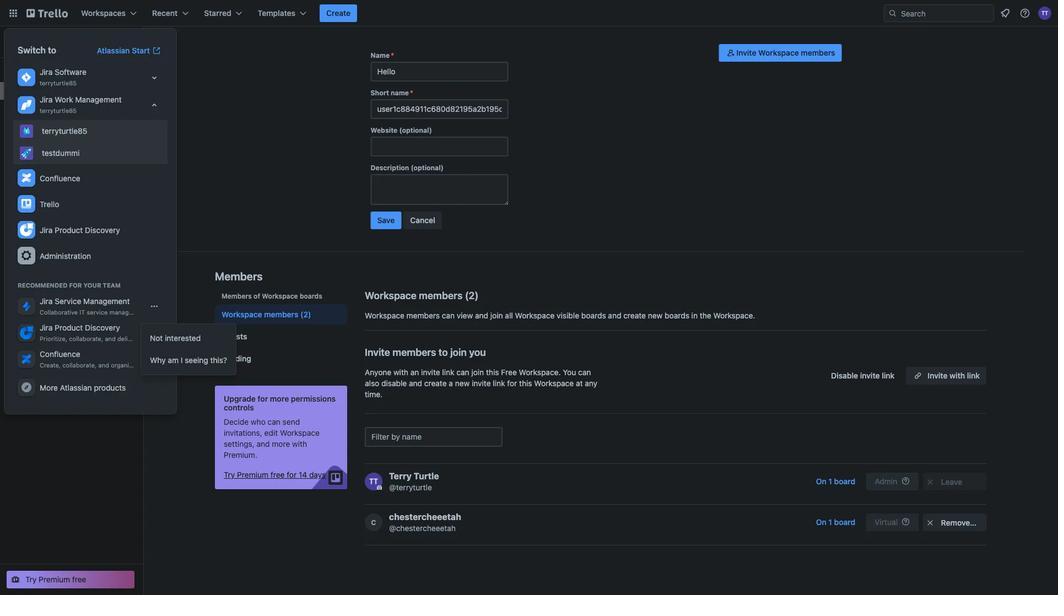Task type: describe. For each thing, give the bounding box(es) containing it.
your boards
[[7, 184, 51, 194]]

switch to… image
[[8, 8, 19, 19]]

recommended for your team
[[18, 282, 121, 289]]

description (optional)
[[371, 164, 444, 171]]

your inside your boards with 1 items element
[[7, 184, 23, 194]]

create inside anyone with an invite link can join this free workspace. you can also disable and create a new invite link for this workspace at any time.
[[425, 379, 447, 388]]

management
[[109, 309, 147, 316]]

0 vertical spatial this
[[486, 368, 499, 377]]

collaborate, inside confluence create, collaborate, and organize your work
[[62, 362, 97, 369]]

1 horizontal spatial create
[[624, 311, 646, 320]]

disable invite link
[[832, 371, 895, 380]]

1 horizontal spatial to
[[439, 346, 448, 358]]

members inside members link
[[24, 86, 58, 95]]

terry turtle (terryturtle) image
[[1039, 7, 1052, 20]]

0 notifications image
[[999, 7, 1012, 20]]

and right visible
[[608, 311, 622, 320]]

on 1 board link for terry turtle
[[810, 473, 862, 491]]

try premium free for 14 days
[[224, 471, 326, 480]]

free for try premium free for 14 days
[[271, 471, 285, 480]]

confluence for confluence
[[40, 174, 80, 183]]

join inside anyone with an invite link can join this free workspace. you can also disable and create a new invite link for this workspace at any time.
[[472, 368, 484, 377]]

on 1 board link for chestercheeetah
[[810, 514, 862, 532]]

and inside confluence create, collaborate, and organize your work
[[98, 362, 109, 369]]

1 horizontal spatial *
[[410, 89, 413, 96]]

workspace inside anyone with an invite link can join this free workspace. you can also disable and create a new invite link for this workspace at any time.
[[534, 379, 574, 388]]

management for jira work management
[[75, 95, 122, 104]]

atlassian start link
[[90, 42, 168, 60]]

back to home image
[[26, 4, 68, 22]]

this member is an admin of this workspace. image
[[377, 486, 382, 491]]

for inside the try premium free for 14 days button
[[287, 471, 297, 480]]

on 1 board for chestercheeetah
[[816, 518, 856, 527]]

h link
[[7, 33, 24, 51]]

terry turtle @terryturtle
[[389, 471, 439, 492]]

recent
[[152, 9, 178, 18]]

sm image
[[925, 477, 936, 488]]

all
[[505, 311, 513, 320]]

board for chestercheeetah
[[835, 518, 856, 527]]

edit
[[264, 429, 278, 438]]

recommended
[[18, 282, 68, 289]]

organizationdetailform element
[[371, 51, 509, 234]]

controls
[[224, 403, 254, 412]]

boards link
[[0, 65, 143, 82]]

c
[[371, 519, 376, 527]]

permissions
[[291, 395, 336, 404]]

2 vertical spatial members
[[222, 292, 252, 300]]

2
[[469, 289, 475, 301]]

invite workspace members
[[737, 48, 836, 57]]

work
[[152, 362, 166, 369]]

group containing not interested
[[141, 324, 236, 375]]

seeing
[[185, 356, 208, 365]]

members link
[[0, 82, 143, 100]]

0 horizontal spatial atlassian
[[60, 383, 92, 392]]

(
[[465, 289, 469, 301]]

( 2 )
[[465, 289, 479, 301]]

starred button
[[198, 4, 249, 22]]

upgrade for more permissions controls decide who can send invitations, edit workspace settings, and more with premium.
[[224, 395, 336, 460]]

create,
[[40, 362, 61, 369]]

sm image for invite workspace members button
[[726, 47, 737, 58]]

starred
[[204, 9, 231, 18]]

pending link
[[215, 349, 347, 369]]

hello link
[[29, 32, 48, 41]]

with inside upgrade for more permissions controls decide who can send invitations, edit workspace settings, and more with premium.
[[292, 440, 307, 449]]

workspace views
[[7, 126, 71, 135]]

templates
[[258, 9, 296, 18]]

jams and jims link
[[24, 202, 124, 213]]

can left view
[[442, 311, 455, 320]]

boards right visible
[[582, 311, 606, 320]]

on for chestercheeetah
[[816, 518, 827, 527]]

guests
[[222, 332, 247, 341]]

0 horizontal spatial invite
[[421, 368, 440, 377]]

invite workspace members button
[[719, 44, 842, 62]]

testdummi link
[[13, 142, 168, 164]]

link inside button
[[882, 371, 895, 380]]

product for jira product discovery
[[55, 226, 83, 235]]

hello
[[29, 32, 48, 41]]

premium for try premium free for 14 days
[[237, 471, 269, 480]]

new inside anyone with an invite link can join this free workspace. you can also disable and create a new invite link for this workspace at any time.
[[455, 379, 470, 388]]

1 for terry turtle
[[829, 477, 833, 486]]

jira for jira product discovery
[[40, 226, 53, 235]]

virtual
[[875, 518, 898, 527]]

new inside jira product discovery prioritize, collaborate, and deliver new ideas
[[139, 336, 150, 343]]

board for terry turtle
[[835, 477, 856, 486]]

decide
[[224, 418, 249, 427]]

website
[[371, 126, 398, 134]]

disable
[[832, 371, 859, 380]]

cancel
[[410, 216, 435, 225]]

free inside anyone with an invite link can join this free workspace. you can also disable and create a new invite link for this workspace at any time.
[[501, 368, 517, 377]]

jira for jira software terryturtle85
[[40, 68, 53, 77]]

trello
[[40, 200, 59, 209]]

it
[[80, 309, 85, 316]]

jams
[[24, 203, 43, 212]]

workspace inside button
[[759, 48, 799, 57]]

service
[[87, 309, 108, 316]]

0 vertical spatial new
[[648, 311, 663, 320]]

views
[[50, 126, 71, 135]]

your boards with 1 items element
[[7, 183, 111, 196]]

prioritize,
[[40, 336, 67, 343]]

can down you
[[457, 368, 470, 377]]

calendar
[[24, 162, 56, 171]]

1 vertical spatial members
[[215, 270, 263, 283]]

jira for jira service management collaborative it service management
[[40, 297, 53, 306]]

short
[[371, 89, 389, 96]]

search image
[[889, 9, 898, 18]]

chestercheeetah @chestercheeetah
[[389, 512, 461, 533]]

jira service management collaborative it service management
[[40, 297, 147, 316]]

the
[[700, 311, 712, 320]]

this?
[[210, 356, 227, 365]]

workspace inside upgrade for more permissions controls decide who can send invitations, edit workspace settings, and more with premium.
[[280, 429, 320, 438]]

(2)
[[301, 310, 311, 319]]

free for try premium free
[[72, 575, 86, 584]]

pending
[[222, 354, 251, 363]]

switch
[[18, 45, 46, 55]]

create
[[326, 9, 351, 18]]

software
[[55, 68, 86, 77]]

for inside anyone with an invite link can join this free workspace. you can also disable and create a new invite link for this workspace at any time.
[[507, 379, 517, 388]]

work
[[55, 95, 73, 104]]

why
[[150, 356, 166, 365]]

testdummi
[[42, 149, 80, 158]]

invite with link
[[928, 371, 980, 380]]

products
[[94, 383, 126, 392]]

admin
[[875, 477, 898, 486]]

remove… link
[[924, 514, 987, 532]]

1 horizontal spatial atlassian
[[97, 46, 130, 55]]

not interested button
[[141, 328, 236, 350]]

collaborative
[[40, 309, 78, 316]]

discovery for jira product discovery prioritize, collaborate, and deliver new ideas
[[85, 323, 120, 332]]

0 vertical spatial *
[[391, 51, 394, 59]]

(optional) for website (optional)
[[399, 126, 432, 134]]

@chestercheeetah
[[389, 524, 456, 533]]

free inside "hello free"
[[29, 44, 42, 51]]

switch to
[[18, 45, 56, 55]]

invite for invite workspace members
[[737, 48, 757, 57]]

more atlassian products link
[[13, 375, 168, 401]]

anyone
[[365, 368, 392, 377]]

leave
[[942, 478, 963, 487]]

1 vertical spatial join
[[451, 346, 467, 358]]

website (optional)
[[371, 126, 432, 134]]

who
[[251, 418, 266, 427]]

boards left the in
[[665, 311, 690, 320]]



Task type: locate. For each thing, give the bounding box(es) containing it.
1 vertical spatial this
[[519, 379, 532, 388]]

on 1 board left admin
[[816, 477, 856, 486]]

1 vertical spatial to
[[439, 346, 448, 358]]

name *
[[371, 51, 394, 59]]

new left the ideas at left
[[139, 336, 150, 343]]

with inside "button"
[[950, 371, 966, 380]]

board left admin
[[835, 477, 856, 486]]

0 horizontal spatial premium
[[39, 575, 70, 584]]

0 horizontal spatial free
[[72, 575, 86, 584]]

2 horizontal spatial invite
[[928, 371, 948, 380]]

atlassian right more
[[60, 383, 92, 392]]

premium for try premium free
[[39, 575, 70, 584]]

free
[[271, 471, 285, 480], [72, 575, 86, 584]]

discovery inside jira product discovery prioritize, collaborate, and deliver new ideas
[[85, 323, 120, 332]]

2 on 1 board link from the top
[[810, 514, 862, 532]]

settings image
[[20, 249, 33, 262]]

0 vertical spatial more
[[270, 395, 289, 404]]

workspace. inside anyone with an invite link can join this free workspace. you can also disable and create a new invite link for this workspace at any time.
[[519, 368, 561, 377]]

1 vertical spatial on
[[816, 518, 827, 527]]

0 vertical spatial collaborate,
[[69, 336, 103, 343]]

i
[[181, 356, 183, 365]]

1 horizontal spatial premium
[[237, 471, 269, 480]]

1 horizontal spatial try
[[224, 471, 235, 480]]

why am i seeing this?
[[150, 356, 227, 365]]

0 vertical spatial create
[[624, 311, 646, 320]]

members left of
[[222, 292, 252, 300]]

0 horizontal spatial with
[[292, 440, 307, 449]]

0 horizontal spatial new
[[139, 336, 150, 343]]

with for invite
[[950, 371, 966, 380]]

(optional) for description (optional)
[[411, 164, 444, 171]]

1 on 1 board link from the top
[[810, 473, 862, 491]]

0 horizontal spatial create
[[425, 379, 447, 388]]

1 vertical spatial (optional)
[[411, 164, 444, 171]]

0 vertical spatial board
[[835, 477, 856, 486]]

1 vertical spatial create
[[425, 379, 447, 388]]

board left virtual
[[835, 518, 856, 527]]

1 horizontal spatial free
[[271, 471, 285, 480]]

try premium free
[[25, 575, 86, 584]]

create button
[[320, 4, 357, 22]]

workspace members left the (
[[365, 289, 463, 301]]

boards
[[25, 184, 51, 194], [300, 292, 322, 300], [582, 311, 606, 320], [665, 311, 690, 320]]

1 vertical spatial your
[[83, 282, 101, 289]]

0 vertical spatial product
[[55, 226, 83, 235]]

this
[[486, 368, 499, 377], [519, 379, 532, 388]]

save
[[377, 216, 395, 225]]

days
[[309, 471, 326, 480]]

collaborate, inside jira product discovery prioritize, collaborate, and deliver new ideas
[[69, 336, 103, 343]]

0 vertical spatial to
[[48, 45, 56, 55]]

1 vertical spatial product
[[55, 323, 83, 332]]

1 vertical spatial premium
[[39, 575, 70, 584]]

2 product from the top
[[55, 323, 83, 332]]

new right a
[[455, 379, 470, 388]]

on 1 board
[[816, 477, 856, 486], [816, 518, 856, 527]]

1 horizontal spatial with
[[394, 368, 409, 377]]

collapse image
[[148, 99, 161, 112]]

2 on from the top
[[816, 518, 827, 527]]

and down edit
[[257, 440, 270, 449]]

0 vertical spatial workspace.
[[714, 311, 756, 320]]

5 jira from the top
[[40, 323, 53, 332]]

chestercheeetah
[[389, 512, 461, 522]]

1 vertical spatial sm image
[[925, 518, 936, 529]]

for
[[69, 282, 82, 289]]

1 horizontal spatial for
[[287, 471, 297, 480]]

members up of
[[215, 270, 263, 283]]

jira inside 'jira software terryturtle85'
[[40, 68, 53, 77]]

administration link
[[13, 243, 168, 269]]

and inside upgrade for more permissions controls decide who can send invitations, edit workspace settings, and more with premium.
[[257, 440, 270, 449]]

jira down recommended
[[40, 297, 53, 306]]

with
[[394, 368, 409, 377], [950, 371, 966, 380], [292, 440, 307, 449]]

link
[[442, 368, 455, 377], [882, 371, 895, 380], [968, 371, 980, 380], [493, 379, 505, 388]]

hello free
[[29, 32, 48, 51]]

view
[[457, 311, 473, 320]]

boards
[[24, 69, 49, 78]]

0 vertical spatial atlassian
[[97, 46, 130, 55]]

more down edit
[[272, 440, 290, 449]]

can inside upgrade for more permissions controls decide who can send invitations, edit workspace settings, and more with premium.
[[268, 418, 281, 427]]

1
[[829, 477, 833, 486], [829, 518, 833, 527]]

disable invite link button
[[825, 367, 902, 385]]

jira service management options menu image
[[150, 302, 159, 311]]

1 horizontal spatial join
[[472, 368, 484, 377]]

0 horizontal spatial to
[[48, 45, 56, 55]]

terryturtle85 link
[[13, 120, 168, 142]]

on 1 board link left admin
[[810, 473, 862, 491]]

0 horizontal spatial workspace members
[[222, 310, 299, 319]]

for inside upgrade for more permissions controls decide who can send invitations, edit workspace settings, and more with premium.
[[258, 395, 268, 404]]

management for jira service management
[[83, 297, 130, 306]]

1 vertical spatial *
[[410, 89, 413, 96]]

can up at
[[578, 368, 591, 377]]

0 vertical spatial join
[[491, 311, 503, 320]]

workspace. right the in the right of the page
[[714, 311, 756, 320]]

0 vertical spatial members
[[24, 86, 58, 95]]

on 1 board for terry turtle
[[816, 477, 856, 486]]

collaborate,
[[69, 336, 103, 343], [62, 362, 97, 369]]

join down you
[[472, 368, 484, 377]]

product for jira product discovery prioritize, collaborate, and deliver new ideas
[[55, 323, 83, 332]]

open information menu image
[[1020, 8, 1031, 19]]

jira for jira product discovery prioritize, collaborate, and deliver new ideas
[[40, 323, 53, 332]]

more up send
[[270, 395, 289, 404]]

0 vertical spatial free
[[271, 471, 285, 480]]

at
[[576, 379, 583, 388]]

members inside button
[[801, 48, 836, 57]]

and left jims
[[45, 203, 58, 212]]

group
[[141, 324, 236, 375]]

(optional) right website
[[399, 126, 432, 134]]

product inside jira product discovery prioritize, collaborate, and deliver new ideas
[[55, 323, 83, 332]]

0 vertical spatial 1
[[829, 477, 833, 486]]

jira left work
[[40, 95, 53, 104]]

on 1 board left virtual
[[816, 518, 856, 527]]

1 horizontal spatial invite
[[472, 379, 491, 388]]

premium
[[237, 471, 269, 480], [39, 575, 70, 584]]

try premium free for 14 days button
[[224, 470, 326, 481]]

confluence inside confluence create, collaborate, and organize your work
[[40, 350, 80, 359]]

2 board from the top
[[835, 518, 856, 527]]

1 horizontal spatial workspace.
[[714, 311, 756, 320]]

name
[[391, 89, 409, 96]]

2 horizontal spatial new
[[648, 311, 663, 320]]

1 horizontal spatial sm image
[[925, 518, 936, 529]]

1 vertical spatial board
[[835, 518, 856, 527]]

2 horizontal spatial for
[[507, 379, 517, 388]]

boards up trello
[[25, 184, 51, 194]]

1 jira from the top
[[40, 68, 53, 77]]

and right view
[[475, 311, 489, 320]]

settings,
[[224, 440, 255, 449]]

management up service
[[83, 297, 130, 306]]

1 vertical spatial terryturtle85
[[40, 107, 77, 114]]

guests link
[[215, 327, 347, 347]]

upgrade
[[224, 395, 256, 404]]

free inside 'try premium free' button
[[72, 575, 86, 584]]

invite for invite members to join you
[[365, 346, 390, 358]]

2 horizontal spatial invite
[[861, 371, 880, 380]]

1 on from the top
[[816, 477, 827, 486]]

try for try premium free
[[25, 575, 37, 584]]

workspace members down of
[[222, 310, 299, 319]]

and inside anyone with an invite link can join this free workspace. you can also disable and create a new invite link for this workspace at any time.
[[409, 379, 422, 388]]

1 confluence from the top
[[40, 174, 80, 183]]

0 vertical spatial sm image
[[726, 47, 737, 58]]

0 vertical spatial discovery
[[85, 226, 120, 235]]

1 vertical spatial discovery
[[85, 323, 120, 332]]

virtual button
[[867, 514, 919, 532]]

visible
[[557, 311, 580, 320]]

discovery down service
[[85, 323, 120, 332]]

terryturtle85 inside 'jira software terryturtle85'
[[40, 80, 77, 87]]

1 vertical spatial workspace.
[[519, 368, 561, 377]]

with inside anyone with an invite link can join this free workspace. you can also disable and create a new invite link for this workspace at any time.
[[394, 368, 409, 377]]

atlassian
[[97, 46, 130, 55], [60, 383, 92, 392]]

with for anyone
[[394, 368, 409, 377]]

expand image
[[148, 71, 161, 84]]

sm image inside remove… link
[[925, 518, 936, 529]]

invitations,
[[224, 429, 262, 438]]

2 vertical spatial new
[[455, 379, 470, 388]]

1 on 1 board from the top
[[816, 477, 856, 486]]

and
[[45, 203, 58, 212], [475, 311, 489, 320], [608, 311, 622, 320], [105, 336, 116, 343], [98, 362, 109, 369], [409, 379, 422, 388], [257, 440, 270, 449]]

product
[[55, 226, 83, 235], [55, 323, 83, 332]]

invite right 'an'
[[421, 368, 440, 377]]

jira inside jira product discovery prioritize, collaborate, and deliver new ideas
[[40, 323, 53, 332]]

send
[[283, 418, 300, 427]]

1 board from the top
[[835, 477, 856, 486]]

discovery down the trello 'link'
[[85, 226, 120, 235]]

more
[[40, 383, 58, 392]]

you
[[563, 368, 576, 377]]

1 1 from the top
[[829, 477, 833, 486]]

invite inside button
[[737, 48, 757, 57]]

1 vertical spatial collaborate,
[[62, 362, 97, 369]]

discovery
[[85, 226, 120, 235], [85, 323, 120, 332]]

workspace navigation collapse icon image
[[120, 34, 136, 50]]

workspaces
[[81, 9, 126, 18]]

1 vertical spatial more
[[272, 440, 290, 449]]

1 vertical spatial management
[[83, 297, 130, 306]]

2 on 1 board from the top
[[816, 518, 856, 527]]

confluence for confluence create, collaborate, and organize your work
[[40, 350, 80, 359]]

2 vertical spatial join
[[472, 368, 484, 377]]

an
[[411, 368, 419, 377]]

0 vertical spatial workspace members
[[365, 289, 463, 301]]

invite right disable
[[861, 371, 880, 380]]

you
[[469, 346, 486, 358]]

on 1 board link left virtual
[[810, 514, 862, 532]]

atlassian left the start
[[97, 46, 130, 55]]

0 vertical spatial free
[[29, 44, 42, 51]]

1 horizontal spatial new
[[455, 379, 470, 388]]

0 vertical spatial on 1 board
[[816, 477, 856, 486]]

remove…
[[942, 519, 977, 528]]

workspace. left you
[[519, 368, 561, 377]]

jira inside jira service management collaborative it service management
[[40, 297, 53, 306]]

(optional)
[[399, 126, 432, 134], [411, 164, 444, 171]]

of
[[254, 292, 260, 300]]

join left all
[[491, 311, 503, 320]]

to left you
[[439, 346, 448, 358]]

sm image inside invite workspace members button
[[726, 47, 737, 58]]

0 vertical spatial confluence
[[40, 174, 80, 183]]

jira product discovery prioritize, collaborate, and deliver new ideas
[[40, 323, 168, 343]]

cancel button
[[404, 212, 442, 229]]

jira inside jira work management terryturtle85
[[40, 95, 53, 104]]

1 vertical spatial try
[[25, 575, 37, 584]]

management
[[75, 95, 122, 104], [83, 297, 130, 306]]

2 confluence from the top
[[40, 350, 80, 359]]

management inside jira work management terryturtle85
[[75, 95, 122, 104]]

0 horizontal spatial free
[[29, 44, 42, 51]]

1 horizontal spatial your
[[83, 282, 101, 289]]

3 jira from the top
[[40, 226, 53, 235]]

14
[[299, 471, 307, 480]]

None text field
[[371, 62, 509, 82], [371, 174, 509, 205], [371, 62, 509, 82], [371, 174, 509, 205]]

Search field
[[898, 5, 994, 22]]

)
[[475, 289, 479, 301]]

recent button
[[146, 4, 195, 22]]

premium.
[[224, 451, 257, 460]]

sm image
[[726, 47, 737, 58], [925, 518, 936, 529]]

1 vertical spatial invite
[[365, 346, 390, 358]]

boards up (2)
[[300, 292, 322, 300]]

2 horizontal spatial join
[[491, 311, 503, 320]]

0 horizontal spatial for
[[258, 395, 268, 404]]

link inside "button"
[[968, 371, 980, 380]]

0 vertical spatial on
[[816, 477, 827, 486]]

join left you
[[451, 346, 467, 358]]

0 vertical spatial on 1 board link
[[810, 473, 862, 491]]

0 horizontal spatial join
[[451, 346, 467, 358]]

organize
[[111, 362, 136, 369]]

short name *
[[371, 89, 413, 96]]

try for try premium free for 14 days
[[224, 471, 235, 480]]

0 horizontal spatial this
[[486, 368, 499, 377]]

2 vertical spatial invite
[[928, 371, 948, 380]]

1 product from the top
[[55, 226, 83, 235]]

am
[[168, 356, 179, 365]]

1 discovery from the top
[[85, 226, 120, 235]]

invite inside "button"
[[928, 371, 948, 380]]

management up 'terryturtle85' link
[[75, 95, 122, 104]]

1 vertical spatial 1
[[829, 518, 833, 527]]

2 discovery from the top
[[85, 323, 120, 332]]

jira down switch to
[[40, 68, 53, 77]]

and left organize
[[98, 362, 109, 369]]

turtle
[[414, 471, 439, 482]]

sm image for remove… link
[[925, 518, 936, 529]]

terryturtle85 inside jira work management terryturtle85
[[40, 107, 77, 114]]

None text field
[[371, 99, 509, 119], [371, 137, 509, 157], [371, 99, 509, 119], [371, 137, 509, 157]]

collaborate, up more atlassian products
[[62, 362, 97, 369]]

on for terry turtle
[[816, 477, 827, 486]]

templates button
[[251, 4, 313, 22]]

product down collaborative on the bottom left
[[55, 323, 83, 332]]

jira down jams and jims
[[40, 226, 53, 235]]

management inside jira service management collaborative it service management
[[83, 297, 130, 306]]

in
[[692, 311, 698, 320]]

0 vertical spatial management
[[75, 95, 122, 104]]

primary element
[[0, 0, 1059, 26]]

jira up prioritize,
[[40, 323, 53, 332]]

can up edit
[[268, 418, 281, 427]]

2 vertical spatial for
[[287, 471, 297, 480]]

1 horizontal spatial free
[[501, 368, 517, 377]]

invite inside button
[[861, 371, 880, 380]]

(optional) right description
[[411, 164, 444, 171]]

and down 'an'
[[409, 379, 422, 388]]

0 horizontal spatial workspace.
[[519, 368, 561, 377]]

1 vertical spatial atlassian
[[60, 383, 92, 392]]

jira software terryturtle85
[[40, 68, 86, 87]]

terry
[[389, 471, 412, 482]]

calendar link
[[24, 162, 137, 173]]

0 vertical spatial try
[[224, 471, 235, 480]]

ideas
[[152, 336, 168, 343]]

0 vertical spatial invite
[[737, 48, 757, 57]]

join
[[491, 311, 503, 320], [451, 346, 467, 358], [472, 368, 484, 377]]

more atlassian products
[[40, 383, 126, 392]]

2 jira from the top
[[40, 95, 53, 104]]

save button
[[371, 212, 402, 229]]

0 horizontal spatial try
[[25, 575, 37, 584]]

trello link
[[13, 191, 168, 217]]

0 vertical spatial for
[[507, 379, 517, 388]]

0 horizontal spatial *
[[391, 51, 394, 59]]

and inside jira product discovery prioritize, collaborate, and deliver new ideas
[[105, 336, 116, 343]]

jira for jira work management terryturtle85
[[40, 95, 53, 104]]

confluence down calendar
[[40, 174, 80, 183]]

terryturtle85 down "software"
[[40, 80, 77, 87]]

2 vertical spatial terryturtle85
[[42, 127, 87, 136]]

terryturtle85 down work
[[40, 107, 77, 114]]

0 vertical spatial your
[[7, 184, 23, 194]]

Filter by name text field
[[365, 427, 503, 447]]

0 vertical spatial terryturtle85
[[40, 80, 77, 87]]

and left the deliver
[[105, 336, 116, 343]]

discovery for jira product discovery
[[85, 226, 120, 235]]

terryturtle85 up the testdummi
[[42, 127, 87, 136]]

to right "hello free"
[[48, 45, 56, 55]]

4 jira from the top
[[40, 297, 53, 306]]

admin button
[[867, 473, 919, 491]]

1 horizontal spatial invite
[[737, 48, 757, 57]]

name
[[371, 51, 390, 59]]

invite right a
[[472, 379, 491, 388]]

also
[[365, 379, 380, 388]]

jira product discovery
[[40, 226, 120, 235]]

2 1 from the top
[[829, 518, 833, 527]]

1 for chestercheeetah
[[829, 518, 833, 527]]

1 horizontal spatial workspace members
[[365, 289, 463, 301]]

0 horizontal spatial sm image
[[726, 47, 737, 58]]

confluence up "create,"
[[40, 350, 80, 359]]

@terryturtle
[[389, 483, 432, 492]]

new left the in
[[648, 311, 663, 320]]

invite for invite with link
[[928, 371, 948, 380]]

1 vertical spatial for
[[258, 395, 268, 404]]

members down boards
[[24, 86, 58, 95]]

1 vertical spatial free
[[72, 575, 86, 584]]

service
[[55, 297, 81, 306]]

collaborate, up confluence create, collaborate, and organize your work
[[69, 336, 103, 343]]

1 vertical spatial free
[[501, 368, 517, 377]]

1 vertical spatial workspace members
[[222, 310, 299, 319]]

product down jims
[[55, 226, 83, 235]]

free inside the try premium free for 14 days button
[[271, 471, 285, 480]]

jira product discovery link
[[13, 217, 168, 243]]



Task type: vqa. For each thing, say whether or not it's contained in the screenshot.
. to the left
no



